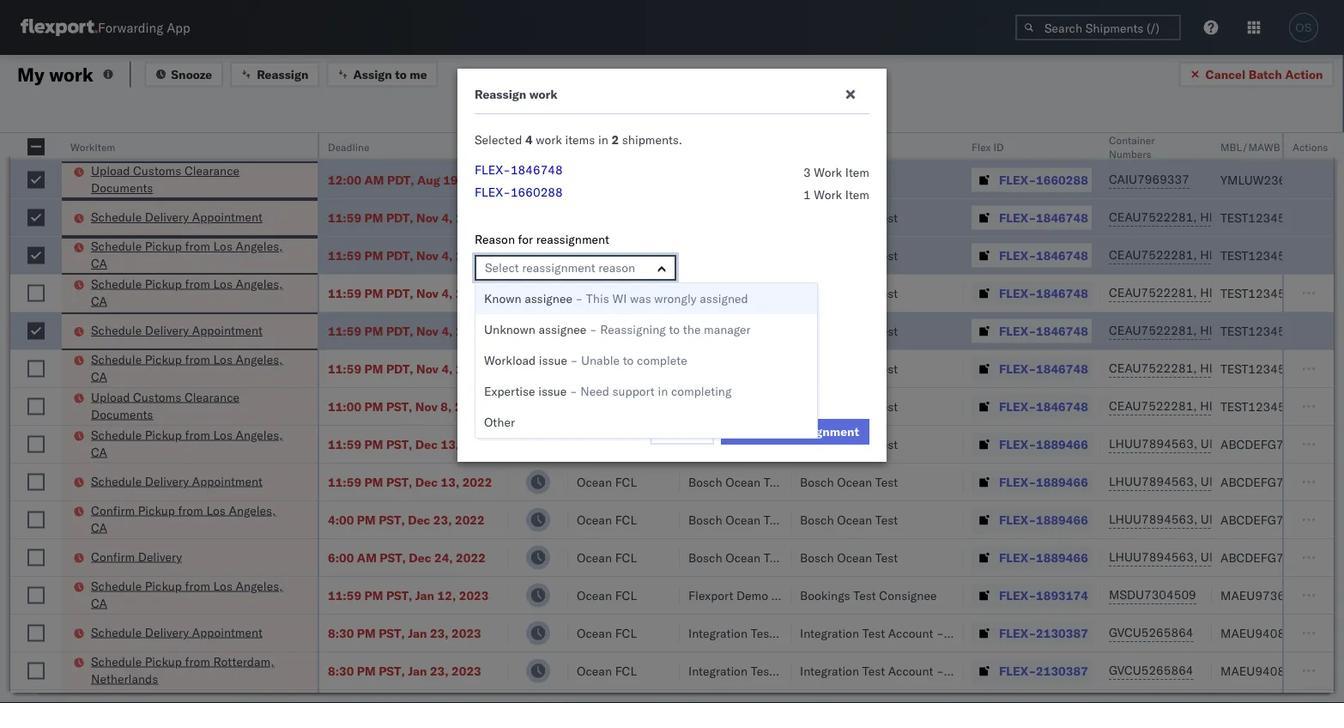 Task type: describe. For each thing, give the bounding box(es) containing it.
2 flex-2130387 from the top
[[999, 663, 1089, 678]]

reassign for reassign work
[[475, 87, 527, 102]]

1 work item
[[804, 187, 870, 202]]

1 schedule delivery appointment button from the top
[[91, 209, 263, 228]]

1846748 for 3rd schedule pickup from los angeles, ca button from the bottom
[[1036, 361, 1089, 376]]

0 horizontal spatial this
[[475, 366, 498, 381]]

2 integration test account - karl lagerfeld from the top
[[800, 663, 1024, 678]]

msdu7304509
[[1109, 587, 1197, 602]]

cancel batch action
[[1206, 67, 1324, 82]]

flex id button
[[963, 137, 1084, 154]]

4, for 5th schedule pickup from los angeles, ca button from the bottom
[[442, 248, 453, 263]]

19,
[[443, 172, 462, 187]]

from for third schedule pickup from los angeles, ca 'link' from the bottom
[[185, 352, 210, 367]]

12 fcl from the top
[[615, 663, 637, 678]]

ceau7522281, hlxu6269489, hlxu803 for 1st schedule pickup from los angeles, ca 'link' from the top
[[1109, 247, 1345, 262]]

1 appointment from the top
[[192, 209, 263, 225]]

hlxu803 for 1st schedule pickup from los angeles, ca 'link' from the top
[[1292, 247, 1345, 262]]

documents for 12:00 am pdt, aug 19, 2022
[[91, 180, 153, 195]]

1 uetu5238478 from the top
[[1201, 436, 1285, 451]]

work up 4 on the top left of the page
[[530, 87, 558, 102]]

numbers for mbl/mawb numbers
[[1283, 140, 1326, 153]]

2 flex-1889466 from the top
[[999, 474, 1089, 489]]

4 flex-1889466 from the top
[[999, 550, 1089, 565]]

3 uetu5238478 from the top
[[1201, 512, 1285, 527]]

this action will not impact the assignment rules.
[[475, 366, 738, 381]]

hlxu6269489, for 'upload customs clearance documents' link corresponding to 11:00
[[1201, 398, 1288, 413]]

work for 1
[[814, 187, 842, 202]]

test123456 for 1st schedule pickup from los angeles, ca 'link' from the top
[[1221, 248, 1293, 263]]

1 1889466 from the top
[[1036, 437, 1089, 452]]

8 fcl from the top
[[615, 512, 637, 527]]

item
[[749, 302, 773, 317]]

1 schedule pickup from los angeles, ca link from the top
[[91, 238, 295, 272]]

confirm pickup from los angeles, ca button
[[91, 502, 295, 538]]

pickup for schedule pickup from rotterdam, netherlands button
[[145, 654, 182, 669]]

selected
[[475, 132, 522, 147]]

support
[[613, 384, 655, 399]]

action
[[1286, 67, 1324, 82]]

1 11:59 pm pdt, nov 4, 2022 from the top
[[328, 210, 486, 225]]

pickup for second schedule pickup from los angeles, ca button from the top
[[145, 276, 182, 291]]

expertise issue - need support in completing
[[484, 384, 732, 399]]

los for fourth schedule pickup from los angeles, ca button from the top of the page
[[213, 427, 233, 442]]

pdt, for 'upload customs clearance documents' link associated with 12:00
[[387, 172, 414, 187]]

to inside button
[[395, 67, 407, 82]]

mode button
[[568, 137, 663, 154]]

los for 5th schedule pickup from los angeles, ca button from the bottom
[[213, 239, 233, 254]]

5 ocean fcl from the top
[[577, 399, 637, 414]]

action
[[501, 366, 535, 381]]

flex-1660288 link
[[475, 185, 563, 203]]

1 schedule from the top
[[91, 209, 142, 225]]

4 hlxu6269489, from the top
[[1201, 323, 1288, 338]]

10 resize handle column header from the left
[[1314, 133, 1334, 703]]

1893174
[[1036, 588, 1089, 603]]

2 demo from the top
[[737, 588, 769, 603]]

test123456 for 'upload customs clearance documents' link corresponding to 11:00
[[1221, 399, 1293, 414]]

list box containing known assignee
[[475, 282, 818, 439]]

rotterdam,
[[213, 654, 274, 669]]

in inside list box
[[658, 384, 668, 399]]

upload customs clearance documents link for 11:00
[[91, 389, 295, 423]]

2 abcdefg78456546 from the top
[[1221, 474, 1336, 489]]

bookings test consignee
[[800, 588, 937, 603]]

known
[[484, 291, 522, 306]]

wi
[[613, 291, 627, 306]]

app
[[167, 19, 190, 36]]

angeles, for 1st schedule pickup from los angeles, ca 'link' from the top
[[236, 239, 283, 254]]

nov for 'upload customs clearance documents' link corresponding to 11:00
[[415, 399, 438, 414]]

rules.
[[707, 366, 738, 381]]

maeu9736123
[[1221, 588, 1308, 603]]

1 flex-1889466 from the top
[[999, 437, 1089, 452]]

other
[[484, 415, 515, 430]]

mbl/mawb numbers
[[1221, 140, 1326, 153]]

dec up 6:00 am pst, dec 24, 2022
[[408, 512, 431, 527]]

container
[[1109, 134, 1155, 146]]

reassign work
[[475, 87, 558, 102]]

confirm for confirm pickup from los angeles, ca
[[91, 503, 135, 518]]

documents for 11:00 pm pst, nov 8, 2022
[[91, 407, 153, 422]]

4 schedule pickup from los angeles, ca link from the top
[[91, 426, 295, 461]]

1 integration from the top
[[800, 625, 859, 641]]

select for select new assignee
[[484, 330, 518, 345]]

4 schedule pickup from los angeles, ca button from the top
[[91, 426, 295, 462]]

dec left 24,
[[409, 550, 431, 565]]

ceau7522281, hlxu6269489, hlxu803 for 2nd schedule pickup from los angeles, ca 'link'
[[1109, 285, 1345, 300]]

assignee down select reassignment reason
[[525, 291, 573, 306]]

2 13, from the top
[[441, 474, 460, 489]]

schedule inside the schedule pickup from rotterdam, netherlands
[[91, 654, 142, 669]]

container numbers
[[1109, 134, 1155, 160]]

3 lhuu7894563, from the top
[[1109, 512, 1198, 527]]

delivery for 8:30 pm pst, jan 23, 2023
[[145, 625, 189, 640]]

1 hlxu6269489, from the top
[[1201, 209, 1288, 225]]

wrongly
[[655, 291, 697, 306]]

4 ceau7522281, hlxu6269489, hlxu803 from the top
[[1109, 323, 1345, 338]]

1 fcl from the top
[[615, 248, 637, 263]]

ca for 4th schedule pickup from los angeles, ca 'link' from the top of the page
[[91, 444, 107, 459]]

reason
[[475, 232, 515, 247]]

12:00 am pdt, aug 19, 2022
[[328, 172, 495, 187]]

2 flexport from the top
[[689, 588, 734, 603]]

angeles, for confirm pickup from los angeles, ca link at the bottom of page
[[229, 503, 276, 518]]

1 integration test account - karl lagerfeld from the top
[[800, 625, 1024, 641]]

jan for schedule pickup from rotterdam, netherlands
[[408, 663, 427, 678]]

ceau7522281, for 1st schedule pickup from los angeles, ca 'link' from the top
[[1109, 247, 1197, 262]]

item for 3 work item
[[846, 165, 870, 180]]

2 fcl from the top
[[615, 285, 637, 301]]

schedule delivery appointment link for third the schedule delivery appointment button from the top of the page
[[91, 473, 263, 490]]

2 8:30 from the top
[[328, 663, 354, 678]]

confirm delivery
[[91, 549, 182, 564]]

to for unknown assignee - reassigning to the manager
[[669, 322, 680, 337]]

need
[[581, 384, 610, 399]]

customs for 12:00
[[133, 163, 181, 178]]

6 schedule from the top
[[91, 427, 142, 442]]

a
[[475, 302, 483, 317]]

am for pst,
[[357, 550, 377, 565]]

dec up 4:00 pm pst, dec 23, 2022
[[415, 474, 438, 489]]

completing
[[671, 384, 732, 399]]

4:00 pm pst, dec 23, 2022
[[328, 512, 485, 527]]

1 demo from the top
[[737, 172, 769, 187]]

1846748 for second the schedule delivery appointment button
[[1036, 323, 1089, 338]]

impact
[[581, 366, 618, 381]]

2 integration from the top
[[800, 663, 859, 678]]

1 vertical spatial 23,
[[430, 625, 449, 641]]

snooze button
[[145, 61, 223, 87]]

1846748 for 5th schedule pickup from los angeles, ca button from the bottom
[[1036, 248, 1089, 263]]

5 fcl from the top
[[615, 399, 637, 414]]

3 ocean fcl from the top
[[577, 323, 637, 338]]

new for a
[[486, 302, 508, 317]]

2 resize handle column header from the left
[[297, 133, 318, 703]]

pickup for 1st schedule pickup from los angeles, ca button from the bottom of the page
[[145, 578, 182, 593]]

will
[[538, 366, 557, 381]]

confirm reassignment
[[732, 424, 859, 439]]

2 1889466 from the top
[[1036, 474, 1089, 489]]

schedule delivery appointment link for 1st the schedule delivery appointment button
[[91, 209, 263, 226]]

2
[[612, 132, 619, 147]]

2 lagerfeld from the top
[[973, 663, 1024, 678]]

ceau7522281, hlxu6269489, hlxu803 for 'upload customs clearance documents' link corresponding to 11:00
[[1109, 398, 1345, 413]]

8,
[[441, 399, 452, 414]]

this inside list box
[[586, 291, 609, 306]]

ceau7522281, hlxu6269489, hlxu803 for third schedule pickup from los angeles, ca 'link' from the bottom
[[1109, 361, 1345, 376]]

3 1889466 from the top
[[1036, 512, 1089, 527]]

2023 for schedule pickup from los angeles, ca
[[459, 588, 489, 603]]

complete
[[637, 353, 687, 368]]

from for schedule pickup from rotterdam, netherlands link
[[185, 654, 210, 669]]

0 horizontal spatial for
[[518, 232, 533, 247]]

confirm reassignment button
[[721, 419, 870, 445]]

assignment
[[642, 366, 704, 381]]

work for 3
[[814, 165, 842, 180]]

workitem button
[[62, 137, 301, 154]]

assign to me
[[353, 67, 427, 82]]

0 horizontal spatial in
[[598, 132, 609, 147]]

assignee up workload issue - unable to complete
[[547, 330, 595, 345]]

4 11:59 from the top
[[328, 323, 362, 338]]

ca for 1st schedule pickup from los angeles, ca 'link' from the bottom
[[91, 595, 107, 610]]

forwarding app
[[98, 19, 190, 36]]

schedule delivery appointment link for second the schedule delivery appointment button
[[91, 322, 263, 339]]

assign to me button
[[327, 61, 438, 87]]

2 uetu5238478 from the top
[[1201, 474, 1285, 489]]

ca for confirm pickup from los angeles, ca link at the bottom of page
[[91, 520, 107, 535]]

2 11:59 pm pst, dec 13, 2022 from the top
[[328, 474, 492, 489]]

customs for 11:00
[[133, 389, 181, 404]]

4 schedule delivery appointment from the top
[[91, 625, 263, 640]]

8 11:59 from the top
[[328, 588, 362, 603]]

3 schedule delivery appointment from the top
[[91, 474, 263, 489]]

1 abcdefg78456546 from the top
[[1221, 437, 1336, 452]]

1 horizontal spatial 1660288
[[1036, 172, 1089, 187]]

from for 4th schedule pickup from los angeles, ca 'link' from the top of the page
[[185, 427, 210, 442]]

11 ocean fcl from the top
[[577, 625, 637, 641]]

select reassignment reason
[[485, 260, 636, 275]]

schedule pickup from los angeles, ca for third schedule pickup from los angeles, ca 'link' from the bottom
[[91, 352, 283, 384]]

expertise
[[484, 384, 535, 399]]

delivery for 6:00 am pst, dec 24, 2022
[[138, 549, 182, 564]]

container numbers button
[[1101, 130, 1195, 161]]

flex id
[[972, 140, 1004, 153]]

1 ocean fcl from the top
[[577, 248, 637, 263]]

10 ocean fcl from the top
[[577, 588, 637, 603]]

3 work item
[[804, 165, 870, 180]]

confirm delivery button
[[91, 548, 182, 567]]

assignee down within
[[539, 322, 587, 337]]

2 schedule pickup from los angeles, ca link from the top
[[91, 275, 295, 310]]

assigned
[[700, 291, 748, 306]]

forwarding app link
[[21, 19, 190, 36]]

bookings
[[800, 588, 851, 603]]

1 gvcu5265864 from the top
[[1109, 625, 1194, 640]]

clearance for 12:00 am pdt, aug 19, 2022
[[185, 163, 240, 178]]

6 ocean fcl from the top
[[577, 437, 637, 452]]

unknown assignee - reassigning to the manager
[[484, 322, 751, 337]]

los for 1st schedule pickup from los angeles, ca button from the bottom of the page
[[213, 578, 233, 593]]

schedule pickup from rotterdam, netherlands button
[[91, 653, 295, 689]]

2 lhuu7894563, uetu5238478 from the top
[[1109, 474, 1285, 489]]

1 lhuu7894563, from the top
[[1109, 436, 1198, 451]]

unknown
[[484, 322, 536, 337]]

2 ocean fcl from the top
[[577, 285, 637, 301]]

5 schedule pickup from los angeles, ca link from the top
[[91, 577, 295, 612]]

me
[[410, 67, 427, 82]]

hlxu803 for third schedule pickup from los angeles, ca 'link' from the bottom
[[1292, 361, 1345, 376]]

5 schedule pickup from los angeles, ca button from the top
[[91, 577, 295, 613]]

confirm delivery link
[[91, 548, 182, 565]]

3 11:59 from the top
[[328, 285, 362, 301]]

os button
[[1284, 8, 1324, 47]]

hlxu6269489, for 2nd schedule pickup from los angeles, ca 'link'
[[1201, 285, 1288, 300]]

known assignee - this wi was wrongly assigned
[[484, 291, 748, 306]]

1 test123456 from the top
[[1221, 210, 1293, 225]]

1 schedule delivery appointment from the top
[[91, 209, 263, 225]]

mbl/mawb
[[1221, 140, 1281, 153]]

1 horizontal spatial flex-1660288
[[999, 172, 1089, 187]]

upload customs clearance documents link for 12:00
[[91, 162, 295, 197]]

11 fcl from the top
[[615, 625, 637, 641]]

mbl/mawb numbers button
[[1212, 137, 1345, 154]]

1 lagerfeld from the top
[[973, 625, 1024, 641]]

4 schedule delivery appointment button from the top
[[91, 624, 263, 643]]

was
[[630, 291, 651, 306]]

2 gvcu5265864 from the top
[[1109, 663, 1194, 678]]

schedule delivery appointment link for 1st the schedule delivery appointment button from the bottom of the page
[[91, 624, 263, 641]]

confirm pickup from los angeles, ca
[[91, 503, 276, 535]]

3 schedule delivery appointment button from the top
[[91, 473, 263, 492]]

3 lhuu7894563, uetu5238478 from the top
[[1109, 512, 1285, 527]]

1 8:30 pm pst, jan 23, 2023 from the top
[[328, 625, 482, 641]]

item for 1 work item
[[846, 187, 870, 202]]

1 2130387 from the top
[[1036, 625, 1089, 641]]

schedule pickup from rotterdam, netherlands link
[[91, 653, 295, 687]]

1 ceau7522281, hlxu6269489, hlxu803 from the top
[[1109, 209, 1345, 225]]

23, for schedule pickup from rotterdam, netherlands
[[430, 663, 449, 678]]

confirm for confirm reassignment
[[732, 424, 779, 439]]

1 maeu9408431 from the top
[[1221, 625, 1308, 641]]

1 flexport from the top
[[689, 172, 734, 187]]

a new assignee within your company for this work item
[[475, 302, 773, 317]]

reason for reassignment
[[475, 232, 610, 247]]

ceau7522281, for 'upload customs clearance documents' link corresponding to 11:00
[[1109, 398, 1197, 413]]

9 ocean fcl from the top
[[577, 550, 637, 565]]

3 flex-1889466 from the top
[[999, 512, 1089, 527]]

7 ocean fcl from the top
[[577, 474, 637, 489]]

los for 3rd schedule pickup from los angeles, ca button from the bottom
[[213, 352, 233, 367]]

pickup for confirm pickup from los angeles, ca button
[[138, 503, 175, 518]]

1 account from the top
[[888, 625, 934, 641]]



Task type: locate. For each thing, give the bounding box(es) containing it.
1 vertical spatial cancel
[[662, 424, 702, 439]]

2 vertical spatial 23,
[[430, 663, 449, 678]]

6 ca from the top
[[91, 595, 107, 610]]

1 vertical spatial in
[[658, 384, 668, 399]]

1 horizontal spatial this
[[586, 291, 609, 306]]

delivery inside button
[[138, 549, 182, 564]]

11:59 pm pdt, nov 4, 2022 for second schedule pickup from los angeles, ca button from the top
[[328, 285, 486, 301]]

9 schedule from the top
[[91, 625, 142, 640]]

the for to
[[683, 322, 701, 337]]

4 fcl from the top
[[615, 361, 637, 376]]

angeles, for 1st schedule pickup from los angeles, ca 'link' from the bottom
[[236, 578, 283, 593]]

cancel down 'completing'
[[662, 424, 702, 439]]

1
[[804, 187, 811, 202]]

1 vertical spatial upload customs clearance documents button
[[91, 389, 295, 425]]

work right 3
[[814, 165, 842, 180]]

shipments.
[[622, 132, 683, 147]]

12,
[[438, 588, 456, 603]]

1 horizontal spatial cancel
[[1206, 67, 1246, 82]]

1 vertical spatial 2130387
[[1036, 663, 1089, 678]]

4 ocean fcl from the top
[[577, 361, 637, 376]]

1 schedule delivery appointment link from the top
[[91, 209, 263, 226]]

3 abcdefg78456546 from the top
[[1221, 512, 1336, 527]]

None checkbox
[[27, 209, 45, 226], [27, 398, 45, 415], [27, 436, 45, 453], [27, 474, 45, 491], [27, 511, 45, 528], [27, 549, 45, 566], [27, 625, 45, 642], [27, 209, 45, 226], [27, 398, 45, 415], [27, 436, 45, 453], [27, 474, 45, 491], [27, 511, 45, 528], [27, 549, 45, 566], [27, 625, 45, 642]]

0 vertical spatial cancel
[[1206, 67, 1246, 82]]

ca
[[91, 256, 107, 271], [91, 293, 107, 308], [91, 369, 107, 384], [91, 444, 107, 459], [91, 520, 107, 535], [91, 595, 107, 610]]

id
[[994, 140, 1004, 153]]

from inside confirm pickup from los angeles, ca
[[178, 503, 203, 518]]

confirm for confirm delivery
[[91, 549, 135, 564]]

0 vertical spatial this
[[586, 291, 609, 306]]

4 resize handle column header from the left
[[548, 133, 568, 703]]

new for select
[[521, 330, 544, 345]]

angeles, for 4th schedule pickup from los angeles, ca 'link' from the top of the page
[[236, 427, 283, 442]]

0 vertical spatial 8:30
[[328, 625, 354, 641]]

1 horizontal spatial the
[[683, 322, 701, 337]]

select
[[485, 260, 519, 275], [484, 330, 518, 345]]

0 vertical spatial reassign
[[257, 67, 309, 82]]

0 vertical spatial work
[[814, 165, 842, 180]]

pickup for fourth schedule pickup from los angeles, ca button from the top of the page
[[145, 427, 182, 442]]

0 vertical spatial documents
[[91, 180, 153, 195]]

reassignment inside button
[[781, 424, 859, 439]]

5 test123456 from the top
[[1221, 361, 1293, 376]]

1 vertical spatial customs
[[133, 389, 181, 404]]

12 ocean fcl from the top
[[577, 663, 637, 678]]

0 vertical spatial upload customs clearance documents button
[[91, 162, 295, 198]]

ca for third schedule pickup from los angeles, ca 'link' from the bottom
[[91, 369, 107, 384]]

11:00
[[328, 399, 362, 414]]

angeles, for 2nd schedule pickup from los angeles, ca 'link'
[[236, 276, 283, 291]]

angeles, for third schedule pickup from los angeles, ca 'link' from the bottom
[[236, 352, 283, 367]]

hlxu6269489, for 1st schedule pickup from los angeles, ca 'link' from the top
[[1201, 247, 1288, 262]]

1846748 for 11:00 pm pst, nov 8, 2022 upload customs clearance documents button
[[1036, 399, 1089, 414]]

4,
[[442, 210, 453, 225], [442, 248, 453, 263], [442, 285, 453, 301], [442, 323, 453, 338], [442, 361, 453, 376]]

reassignment for confirm
[[781, 424, 859, 439]]

1 vertical spatial upload
[[91, 389, 130, 404]]

company
[[626, 302, 675, 317]]

2 test123456 from the top
[[1221, 248, 1293, 263]]

from for 2nd schedule pickup from los angeles, ca 'link'
[[185, 276, 210, 291]]

within
[[562, 302, 596, 317]]

jan for schedule pickup from los angeles, ca
[[415, 588, 435, 603]]

4, for second schedule pickup from los angeles, ca button from the top
[[442, 285, 453, 301]]

new up workload
[[521, 330, 544, 345]]

snooze inside snooze button
[[171, 67, 212, 82]]

2 vertical spatial 2023
[[452, 663, 482, 678]]

mode
[[577, 140, 603, 153]]

cancel for cancel
[[662, 424, 702, 439]]

this left wi
[[586, 291, 609, 306]]

upload customs clearance documents for 11:00
[[91, 389, 240, 422]]

0 vertical spatial 23,
[[433, 512, 452, 527]]

1 flexport demo consignee from the top
[[689, 172, 829, 187]]

demo left --
[[737, 172, 769, 187]]

1 8:30 from the top
[[328, 625, 354, 641]]

cancel for cancel batch action
[[1206, 67, 1246, 82]]

2 ceau7522281, from the top
[[1109, 247, 1197, 262]]

0 vertical spatial to
[[395, 67, 407, 82]]

pickup inside confirm pickup from los angeles, ca
[[138, 503, 175, 518]]

2023 for schedule pickup from rotterdam, netherlands
[[452, 663, 482, 678]]

0 horizontal spatial snooze
[[171, 67, 212, 82]]

2022
[[465, 172, 495, 187], [456, 210, 486, 225], [456, 248, 486, 263], [456, 285, 486, 301], [456, 323, 486, 338], [456, 361, 486, 376], [455, 399, 485, 414], [463, 437, 492, 452], [463, 474, 492, 489], [455, 512, 485, 527], [456, 550, 486, 565]]

schedule pickup from los angeles, ca
[[91, 239, 283, 271], [91, 276, 283, 308], [91, 352, 283, 384], [91, 427, 283, 459], [91, 578, 283, 610]]

4 schedule delivery appointment link from the top
[[91, 624, 263, 641]]

upload
[[91, 163, 130, 178], [91, 389, 130, 404]]

0 vertical spatial gvcu5265864
[[1109, 625, 1194, 640]]

work right my
[[49, 62, 93, 86]]

2 ceau7522281, hlxu6269489, hlxu803 from the top
[[1109, 247, 1345, 262]]

pdt, for third schedule pickup from los angeles, ca 'link' from the bottom
[[386, 361, 413, 376]]

0 vertical spatial am
[[364, 172, 384, 187]]

workload issue - unable to complete
[[484, 353, 687, 368]]

2 upload customs clearance documents link from the top
[[91, 389, 295, 423]]

1 schedule pickup from los angeles, ca button from the top
[[91, 238, 295, 274]]

1889466
[[1036, 437, 1089, 452], [1036, 474, 1089, 489], [1036, 512, 1089, 527], [1036, 550, 1089, 565]]

None field
[[485, 257, 489, 279]]

select for select reassignment reason
[[485, 260, 519, 275]]

from for 1st schedule pickup from los angeles, ca 'link' from the bottom
[[185, 578, 210, 593]]

upload customs clearance documents for 12:00
[[91, 163, 240, 195]]

in down assignment at the bottom of page
[[658, 384, 668, 399]]

pdt, for 2nd schedule pickup from los angeles, ca 'link'
[[386, 285, 413, 301]]

resize handle column header
[[41, 133, 62, 703], [297, 133, 318, 703], [488, 133, 508, 703], [548, 133, 568, 703], [659, 133, 680, 703], [771, 133, 792, 703], [943, 133, 963, 703], [1080, 133, 1101, 703], [1192, 133, 1212, 703], [1314, 133, 1334, 703]]

0 vertical spatial issue
[[539, 353, 567, 368]]

caiu7969337
[[1109, 172, 1190, 187]]

documents
[[91, 180, 153, 195], [91, 407, 153, 422]]

1 horizontal spatial for
[[678, 302, 693, 317]]

1 vertical spatial snooze
[[517, 140, 551, 153]]

1 horizontal spatial snooze
[[517, 140, 551, 153]]

1 vertical spatial jan
[[408, 625, 427, 641]]

0 vertical spatial in
[[598, 132, 609, 147]]

5 ceau7522281, hlxu6269489, hlxu803 from the top
[[1109, 361, 1345, 376]]

numbers up ymluw236679313
[[1283, 140, 1326, 153]]

from inside the schedule pickup from rotterdam, netherlands
[[185, 654, 210, 669]]

0 vertical spatial flex-2130387
[[999, 625, 1089, 641]]

reassigning
[[600, 322, 666, 337]]

1 vertical spatial integration
[[800, 663, 859, 678]]

test123456 for third schedule pickup from los angeles, ca 'link' from the bottom
[[1221, 361, 1293, 376]]

in left 2
[[598, 132, 609, 147]]

nov for 1st schedule pickup from los angeles, ca 'link' from the top
[[416, 248, 439, 263]]

los for confirm pickup from los angeles, ca button
[[206, 503, 226, 518]]

7 schedule from the top
[[91, 474, 142, 489]]

flex
[[972, 140, 991, 153]]

ca for 2nd schedule pickup from los angeles, ca 'link'
[[91, 293, 107, 308]]

3 schedule pickup from los angeles, ca button from the top
[[91, 351, 295, 387]]

3 ceau7522281, from the top
[[1109, 285, 1197, 300]]

Search Shipments (/) text field
[[1016, 15, 1181, 40]]

clearance for 11:00 pm pst, nov 8, 2022
[[185, 389, 240, 404]]

the for impact
[[621, 366, 639, 381]]

0 vertical spatial karl
[[947, 625, 969, 641]]

1 vertical spatial to
[[669, 322, 680, 337]]

item up 1 work item
[[846, 165, 870, 180]]

1 upload customs clearance documents button from the top
[[91, 162, 295, 198]]

0 horizontal spatial flex-1660288
[[475, 185, 563, 200]]

confirm inside confirm pickup from los angeles, ca
[[91, 503, 135, 518]]

5 hlxu6269489, from the top
[[1201, 361, 1288, 376]]

4, for 3rd schedule pickup from los angeles, ca button from the bottom
[[442, 361, 453, 376]]

pickup for 3rd schedule pickup from los angeles, ca button from the bottom
[[145, 352, 182, 367]]

13, up 4:00 pm pst, dec 23, 2022
[[441, 474, 460, 489]]

cancel button
[[650, 419, 714, 445]]

deadline
[[328, 140, 370, 153]]

8 ocean fcl from the top
[[577, 512, 637, 527]]

flexport
[[689, 172, 734, 187], [689, 588, 734, 603]]

6 test123456 from the top
[[1221, 399, 1293, 414]]

6 ceau7522281, from the top
[[1109, 398, 1197, 413]]

0 vertical spatial jan
[[415, 588, 435, 603]]

schedule pickup from los angeles, ca for 1st schedule pickup from los angeles, ca 'link' from the top
[[91, 239, 283, 271]]

issue for expertise issue
[[539, 384, 567, 399]]

-
[[800, 172, 808, 187], [808, 172, 815, 187], [576, 291, 583, 306], [590, 322, 597, 337], [571, 353, 578, 368], [570, 384, 578, 399], [937, 625, 944, 641], [937, 663, 944, 678]]

0 horizontal spatial to
[[395, 67, 407, 82]]

0 horizontal spatial reassign
[[257, 67, 309, 82]]

item down 3 work item
[[846, 187, 870, 202]]

4 ceau7522281, from the top
[[1109, 323, 1197, 338]]

los for second schedule pickup from los angeles, ca button from the top
[[213, 276, 233, 291]]

10 schedule from the top
[[91, 654, 142, 669]]

1 ceau7522281, from the top
[[1109, 209, 1197, 225]]

reassign inside button
[[257, 67, 309, 82]]

demo left 'bookings'
[[737, 588, 769, 603]]

1 vertical spatial account
[[888, 663, 934, 678]]

appointment
[[192, 209, 263, 225], [192, 323, 263, 338], [192, 474, 263, 489], [192, 625, 263, 640]]

2 work from the top
[[814, 187, 842, 202]]

workload
[[484, 353, 536, 368]]

1660288 down flex id button
[[1036, 172, 1089, 187]]

nov
[[416, 210, 439, 225], [416, 248, 439, 263], [416, 285, 439, 301], [416, 323, 439, 338], [416, 361, 439, 376], [415, 399, 438, 414]]

1 vertical spatial 11:59 pm pst, dec 13, 2022
[[328, 474, 492, 489]]

3 schedule pickup from los angeles, ca from the top
[[91, 352, 283, 384]]

3
[[804, 165, 811, 180]]

2 clearance from the top
[[185, 389, 240, 404]]

pst,
[[386, 399, 412, 414], [386, 437, 412, 452], [386, 474, 412, 489], [379, 512, 405, 527], [380, 550, 406, 565], [386, 588, 412, 603], [379, 625, 405, 641], [379, 663, 405, 678]]

issue down will
[[539, 384, 567, 399]]

0 vertical spatial snooze
[[171, 67, 212, 82]]

schedule
[[91, 209, 142, 225], [91, 239, 142, 254], [91, 276, 142, 291], [91, 323, 142, 338], [91, 352, 142, 367], [91, 427, 142, 442], [91, 474, 142, 489], [91, 578, 142, 593], [91, 625, 142, 640], [91, 654, 142, 669]]

nov for third schedule pickup from los angeles, ca 'link' from the bottom
[[416, 361, 439, 376]]

1 vertical spatial 13,
[[441, 474, 460, 489]]

workitem
[[70, 140, 115, 153]]

2 8:30 pm pst, jan 23, 2023 from the top
[[328, 663, 482, 678]]

11:59 pm pdt, nov 4, 2022 for 5th schedule pickup from los angeles, ca button from the bottom
[[328, 248, 486, 263]]

0 vertical spatial item
[[846, 165, 870, 180]]

0 vertical spatial 2023
[[459, 588, 489, 603]]

0 vertical spatial upload customs clearance documents
[[91, 163, 240, 195]]

to left the me
[[395, 67, 407, 82]]

select down reason
[[485, 260, 519, 275]]

0 vertical spatial new
[[486, 302, 508, 317]]

lagerfeld
[[973, 625, 1024, 641], [973, 663, 1024, 678]]

2 appointment from the top
[[192, 323, 263, 338]]

1 vertical spatial this
[[475, 366, 498, 381]]

24,
[[434, 550, 453, 565]]

your
[[599, 302, 622, 317]]

12:00
[[328, 172, 362, 187]]

1 horizontal spatial reassign
[[475, 87, 527, 102]]

1 vertical spatial confirm
[[91, 503, 135, 518]]

to
[[395, 67, 407, 82], [669, 322, 680, 337], [623, 353, 634, 368]]

schedule pickup from los angeles, ca for 4th schedule pickup from los angeles, ca 'link' from the top of the page
[[91, 427, 283, 459]]

1 vertical spatial upload customs clearance documents link
[[91, 389, 295, 423]]

1 vertical spatial work
[[814, 187, 842, 202]]

0 horizontal spatial 1660288
[[511, 185, 563, 200]]

1 vertical spatial gvcu5265864
[[1109, 663, 1194, 678]]

to down wrongly
[[669, 322, 680, 337]]

cancel
[[1206, 67, 1246, 82], [662, 424, 702, 439]]

for right reason
[[518, 232, 533, 247]]

flex-1660288
[[999, 172, 1089, 187], [475, 185, 563, 200]]

flex-2130387
[[999, 625, 1089, 641], [999, 663, 1089, 678]]

flex-1893174
[[999, 588, 1089, 603]]

6 ceau7522281, hlxu6269489, hlxu803 from the top
[[1109, 398, 1345, 413]]

2 vertical spatial to
[[623, 353, 634, 368]]

cancel left batch
[[1206, 67, 1246, 82]]

to right unable
[[623, 353, 634, 368]]

11:59 pm pst, dec 13, 2022 down 11:00 pm pst, nov 8, 2022
[[328, 437, 492, 452]]

23, for confirm pickup from los angeles, ca
[[433, 512, 452, 527]]

flex-1660288 down the flex-1846748 link
[[475, 185, 563, 200]]

1 vertical spatial lagerfeld
[[973, 663, 1024, 678]]

1 ca from the top
[[91, 256, 107, 271]]

2 horizontal spatial to
[[669, 322, 680, 337]]

1 documents from the top
[[91, 180, 153, 195]]

selected 4 work items in 2 shipments.
[[475, 132, 683, 147]]

flex-1660288 button
[[972, 168, 1092, 192], [972, 168, 1092, 192]]

1 vertical spatial select
[[484, 330, 518, 345]]

0 vertical spatial account
[[888, 625, 934, 641]]

5 schedule pickup from los angeles, ca from the top
[[91, 578, 283, 610]]

2 11:59 from the top
[[328, 248, 362, 263]]

los inside confirm pickup from los angeles, ca
[[206, 503, 226, 518]]

bosch ocean test
[[800, 210, 898, 225], [800, 248, 898, 263], [689, 285, 787, 301], [800, 285, 898, 301], [689, 323, 787, 338], [800, 323, 898, 338], [800, 361, 898, 376], [689, 399, 787, 414], [800, 399, 898, 414], [689, 437, 787, 452], [800, 437, 898, 452], [689, 474, 787, 489], [800, 474, 898, 489], [689, 512, 787, 527], [800, 512, 898, 527], [689, 550, 787, 565], [800, 550, 898, 565]]

4 4, from the top
[[442, 323, 453, 338]]

for left 'this'
[[678, 302, 693, 317]]

4 uetu5238478 from the top
[[1201, 550, 1285, 565]]

0 vertical spatial 13,
[[441, 437, 460, 452]]

work right 4 on the top left of the page
[[536, 132, 562, 147]]

1 vertical spatial reassign
[[475, 87, 527, 102]]

13, down 8,
[[441, 437, 460, 452]]

confirm down confirm pickup from los angeles, ca
[[91, 549, 135, 564]]

the up support
[[621, 366, 639, 381]]

1 vertical spatial documents
[[91, 407, 153, 422]]

1 vertical spatial karl
[[947, 663, 969, 678]]

flex-1889466 button
[[972, 432, 1092, 456], [972, 432, 1092, 456], [972, 470, 1092, 494], [972, 470, 1092, 494], [972, 508, 1092, 532], [972, 508, 1092, 532], [972, 546, 1092, 570], [972, 546, 1092, 570]]

1 hlxu803 from the top
[[1292, 209, 1345, 225]]

batch
[[1249, 67, 1283, 82]]

11:59 pm pdt, nov 4, 2022 for 3rd schedule pickup from los angeles, ca button from the bottom
[[328, 361, 486, 376]]

ca inside confirm pickup from los angeles, ca
[[91, 520, 107, 535]]

os
[[1296, 21, 1312, 34]]

schedule pickup from los angeles, ca for 2nd schedule pickup from los angeles, ca 'link'
[[91, 276, 283, 308]]

2 issue from the top
[[539, 384, 567, 399]]

account
[[888, 625, 934, 641], [888, 663, 934, 678]]

0 vertical spatial reassignment
[[536, 232, 610, 247]]

1 vertical spatial reassignment
[[522, 260, 596, 275]]

1 vertical spatial flexport
[[689, 588, 734, 603]]

gvcu5265864
[[1109, 625, 1194, 640], [1109, 663, 1194, 678]]

0 vertical spatial the
[[683, 322, 701, 337]]

new right a
[[486, 302, 508, 317]]

9 resize handle column header from the left
[[1192, 133, 1212, 703]]

2 vertical spatial jan
[[408, 663, 427, 678]]

0 vertical spatial upload customs clearance documents link
[[91, 162, 295, 197]]

my work
[[17, 62, 93, 86]]

los
[[213, 239, 233, 254], [213, 276, 233, 291], [213, 352, 233, 367], [213, 427, 233, 442], [206, 503, 226, 518], [213, 578, 233, 593]]

fcl
[[615, 248, 637, 263], [615, 285, 637, 301], [615, 323, 637, 338], [615, 361, 637, 376], [615, 399, 637, 414], [615, 437, 637, 452], [615, 474, 637, 489], [615, 512, 637, 527], [615, 550, 637, 565], [615, 588, 637, 603], [615, 625, 637, 641], [615, 663, 637, 678]]

1660288 down the flex-1846748 link
[[511, 185, 563, 200]]

pickup
[[145, 239, 182, 254], [145, 276, 182, 291], [145, 352, 182, 367], [145, 427, 182, 442], [138, 503, 175, 518], [145, 578, 182, 593], [145, 654, 182, 669]]

snooze down the app
[[171, 67, 212, 82]]

upload customs clearance documents
[[91, 163, 240, 195], [91, 389, 240, 422]]

11:59 pm pdt, nov 4, 2022
[[328, 210, 486, 225], [328, 248, 486, 263], [328, 285, 486, 301], [328, 323, 486, 338], [328, 361, 486, 376]]

flex-1660288 down flex id button
[[999, 172, 1089, 187]]

reassign button
[[230, 61, 320, 87]]

1 customs from the top
[[133, 163, 181, 178]]

dec down 11:00 pm pst, nov 8, 2022
[[415, 437, 438, 452]]

issue for workload issue
[[539, 353, 567, 368]]

13,
[[441, 437, 460, 452], [441, 474, 460, 489]]

1 vertical spatial item
[[846, 187, 870, 202]]

forwarding
[[98, 19, 163, 36]]

2 vertical spatial confirm
[[91, 549, 135, 564]]

upload for 12:00 am pdt, aug 19, 2022
[[91, 163, 130, 178]]

numbers inside button
[[1283, 140, 1326, 153]]

1 vertical spatial demo
[[737, 588, 769, 603]]

0 horizontal spatial the
[[621, 366, 639, 381]]

this up expertise
[[475, 366, 498, 381]]

8 schedule from the top
[[91, 578, 142, 593]]

manager
[[704, 322, 751, 337]]

3 hlxu803 from the top
[[1292, 285, 1345, 300]]

1 11:59 from the top
[[328, 210, 362, 225]]

reassign for reassign
[[257, 67, 309, 82]]

delivery for 11:59 pm pst, dec 13, 2022
[[145, 474, 189, 489]]

2 documents from the top
[[91, 407, 153, 422]]

1 vertical spatial issue
[[539, 384, 567, 399]]

ceau7522281, for third schedule pickup from los angeles, ca 'link' from the bottom
[[1109, 361, 1197, 376]]

ceau7522281, for 2nd schedule pickup from los angeles, ca 'link'
[[1109, 285, 1197, 300]]

work right 1
[[814, 187, 842, 202]]

the down 'this'
[[683, 322, 701, 337]]

items
[[565, 132, 595, 147]]

1 horizontal spatial numbers
[[1283, 140, 1326, 153]]

numbers down container
[[1109, 147, 1152, 160]]

2 schedule delivery appointment from the top
[[91, 323, 263, 338]]

select up workload
[[484, 330, 518, 345]]

1 horizontal spatial to
[[623, 353, 634, 368]]

1 vertical spatial 8:30
[[328, 663, 354, 678]]

hlxu803 for 'upload customs clearance documents' link corresponding to 11:00
[[1292, 398, 1345, 413]]

1 4, from the top
[[442, 210, 453, 225]]

to for workload issue - unable to complete
[[623, 353, 634, 368]]

this
[[696, 302, 716, 317]]

1 vertical spatial upload customs clearance documents
[[91, 389, 240, 422]]

11:59 pm pst, dec 13, 2022 up 4:00 pm pst, dec 23, 2022
[[328, 474, 492, 489]]

numbers inside container numbers
[[1109, 147, 1152, 160]]

test123456 for 2nd schedule pickup from los angeles, ca 'link'
[[1221, 285, 1293, 301]]

0 vertical spatial maeu9408431
[[1221, 625, 1308, 641]]

11:59 pm pst, jan 12, 2023
[[328, 588, 489, 603]]

1 clearance from the top
[[185, 163, 240, 178]]

0 vertical spatial demo
[[737, 172, 769, 187]]

1 vertical spatial flex-2130387
[[999, 663, 1089, 678]]

assignee up select new assignee
[[511, 302, 559, 317]]

ca for 1st schedule pickup from los angeles, ca 'link' from the top
[[91, 256, 107, 271]]

1 vertical spatial 2023
[[452, 625, 482, 641]]

0 vertical spatial flexport demo consignee
[[689, 172, 829, 187]]

0 vertical spatial 11:59 pm pst, dec 13, 2022
[[328, 437, 492, 452]]

4 1889466 from the top
[[1036, 550, 1089, 565]]

select new assignee
[[484, 330, 595, 345]]

confirm pickup from los angeles, ca link
[[91, 502, 295, 536]]

in
[[598, 132, 609, 147], [658, 384, 668, 399]]

4:00
[[328, 512, 354, 527]]

2 2130387 from the top
[[1036, 663, 1089, 678]]

upload customs clearance documents button for 11:00 pm pst, nov 8, 2022
[[91, 389, 295, 425]]

3 fcl from the top
[[615, 323, 637, 338]]

1 horizontal spatial in
[[658, 384, 668, 399]]

upload customs clearance documents link
[[91, 162, 295, 197], [91, 389, 295, 423]]

nov for 2nd schedule pickup from los angeles, ca 'link'
[[416, 285, 439, 301]]

5 4, from the top
[[442, 361, 453, 376]]

2 schedule delivery appointment button from the top
[[91, 322, 263, 341]]

11:00 pm pst, nov 8, 2022
[[328, 399, 485, 414]]

7 resize handle column header from the left
[[943, 133, 963, 703]]

confirm down rules.
[[732, 424, 779, 439]]

pdt, for 1st schedule pickup from los angeles, ca 'link' from the top
[[386, 248, 413, 263]]

1846748 for second schedule pickup from los angeles, ca button from the top
[[1036, 285, 1089, 301]]

2 upload from the top
[[91, 389, 130, 404]]

6 11:59 from the top
[[328, 437, 362, 452]]

confirm up confirm delivery
[[91, 503, 135, 518]]

pickup for 5th schedule pickup from los angeles, ca button from the bottom
[[145, 239, 182, 254]]

pm
[[364, 210, 383, 225], [364, 248, 383, 263], [364, 285, 383, 301], [364, 323, 383, 338], [364, 361, 383, 376], [364, 399, 383, 414], [364, 437, 383, 452], [364, 474, 383, 489], [357, 512, 376, 527], [364, 588, 383, 603], [357, 625, 376, 641], [357, 663, 376, 678]]

1660288
[[1036, 172, 1089, 187], [511, 185, 563, 200]]

6 fcl from the top
[[615, 437, 637, 452]]

hlxu6269489, for third schedule pickup from los angeles, ca 'link' from the bottom
[[1201, 361, 1288, 376]]

1 upload customs clearance documents link from the top
[[91, 162, 295, 197]]

confirm inside confirm delivery link
[[91, 549, 135, 564]]

7 11:59 from the top
[[328, 474, 362, 489]]

issue down select new assignee
[[539, 353, 567, 368]]

new
[[486, 302, 508, 317], [521, 330, 544, 345]]

1 vertical spatial integration test account - karl lagerfeld
[[800, 663, 1024, 678]]

3 ceau7522281, hlxu6269489, hlxu803 from the top
[[1109, 285, 1345, 300]]

angeles, inside confirm pickup from los angeles, ca
[[229, 503, 276, 518]]

0 vertical spatial lagerfeld
[[973, 625, 1024, 641]]

bosch
[[800, 210, 834, 225], [800, 248, 834, 263], [689, 285, 723, 301], [800, 285, 834, 301], [689, 323, 723, 338], [800, 323, 834, 338], [800, 361, 834, 376], [689, 399, 723, 414], [800, 399, 834, 414], [689, 437, 723, 452], [800, 437, 834, 452], [689, 474, 723, 489], [800, 474, 834, 489], [689, 512, 723, 527], [800, 512, 834, 527], [689, 550, 723, 565], [800, 550, 834, 565]]

cancel batch action button
[[1179, 61, 1335, 87]]

flex-1889466
[[999, 437, 1089, 452], [999, 474, 1089, 489], [999, 512, 1089, 527], [999, 550, 1089, 565]]

5 11:59 from the top
[[328, 361, 362, 376]]

2 4, from the top
[[442, 248, 453, 263]]

schedule pickup from los angeles, ca for 1st schedule pickup from los angeles, ca 'link' from the bottom
[[91, 578, 283, 610]]

am right 6:00
[[357, 550, 377, 565]]

0 vertical spatial integration test account - karl lagerfeld
[[800, 625, 1024, 641]]

--
[[800, 172, 815, 187]]

2 customs from the top
[[133, 389, 181, 404]]

3 test123456 from the top
[[1221, 285, 1293, 301]]

flexport. image
[[21, 19, 98, 36]]

1 resize handle column header from the left
[[41, 133, 62, 703]]

list box
[[475, 282, 818, 439]]

schedule pickup from rotterdam, netherlands
[[91, 654, 274, 686]]

assign
[[353, 67, 392, 82]]

1 karl from the top
[[947, 625, 969, 641]]

1 work from the top
[[814, 165, 842, 180]]

0 vertical spatial upload
[[91, 163, 130, 178]]

flexport demo consignee
[[689, 172, 829, 187], [689, 588, 829, 603]]

1 vertical spatial maeu9408431
[[1221, 663, 1308, 678]]

2 account from the top
[[888, 663, 934, 678]]

0 vertical spatial for
[[518, 232, 533, 247]]

0 vertical spatial confirm
[[732, 424, 779, 439]]

3 schedule pickup from los angeles, ca link from the top
[[91, 351, 295, 385]]

1 vertical spatial clearance
[[185, 389, 240, 404]]

2 hlxu6269489, from the top
[[1201, 247, 1288, 262]]

1 vertical spatial for
[[678, 302, 693, 317]]

pickup inside the schedule pickup from rotterdam, netherlands
[[145, 654, 182, 669]]

0 horizontal spatial numbers
[[1109, 147, 1152, 160]]

not
[[560, 366, 578, 381]]

6:00
[[328, 550, 354, 565]]

7 fcl from the top
[[615, 474, 637, 489]]

am right 12:00
[[364, 172, 384, 187]]

1 vertical spatial new
[[521, 330, 544, 345]]

snooze up the flex-1846748 link
[[517, 140, 551, 153]]

5 resize handle column header from the left
[[659, 133, 680, 703]]

hlxu803 for 2nd schedule pickup from los angeles, ca 'link'
[[1292, 285, 1345, 300]]

cancel inside "button"
[[662, 424, 702, 439]]

0 vertical spatial 2130387
[[1036, 625, 1089, 641]]

cancel inside button
[[1206, 67, 1246, 82]]

upload customs clearance documents button for 12:00 am pdt, aug 19, 2022
[[91, 162, 295, 198]]

2 11:59 pm pdt, nov 4, 2022 from the top
[[328, 248, 486, 263]]

None checkbox
[[27, 138, 45, 155], [27, 171, 45, 188], [27, 247, 45, 264], [27, 285, 45, 302], [27, 322, 45, 340], [27, 360, 45, 377], [27, 587, 45, 604], [27, 662, 45, 680], [27, 138, 45, 155], [27, 171, 45, 188], [27, 247, 45, 264], [27, 285, 45, 302], [27, 322, 45, 340], [27, 360, 45, 377], [27, 587, 45, 604], [27, 662, 45, 680]]

for
[[518, 232, 533, 247], [678, 302, 693, 317]]

pdt,
[[387, 172, 414, 187], [386, 210, 413, 225], [386, 248, 413, 263], [386, 285, 413, 301], [386, 323, 413, 338], [386, 361, 413, 376]]

work up manager on the right of page
[[720, 302, 746, 317]]

6 hlxu803 from the top
[[1292, 398, 1345, 413]]

am
[[364, 172, 384, 187], [357, 550, 377, 565]]

confirm inside confirm reassignment button
[[732, 424, 779, 439]]



Task type: vqa. For each thing, say whether or not it's contained in the screenshot.
HLXU6269489,
yes



